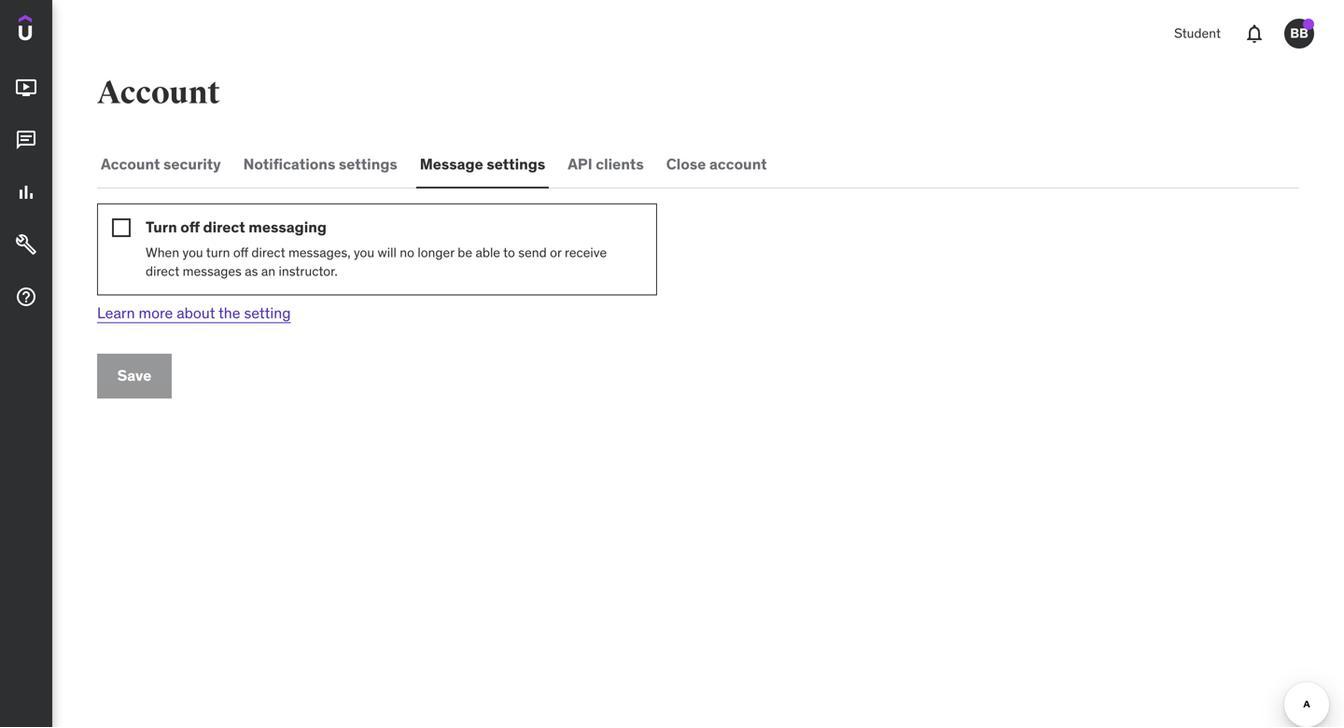 Task type: describe. For each thing, give the bounding box(es) containing it.
0 vertical spatial off
[[180, 218, 200, 237]]

the
[[219, 303, 240, 322]]

message settings button
[[416, 142, 549, 187]]

bb link
[[1277, 11, 1322, 56]]

as
[[245, 263, 258, 279]]

no
[[400, 244, 414, 261]]

4 medium image from the top
[[15, 234, 37, 256]]

2 horizontal spatial direct
[[252, 244, 285, 261]]

turn
[[146, 218, 177, 237]]

setting
[[244, 303, 291, 322]]

messages,
[[288, 244, 351, 261]]

1 medium image from the top
[[15, 77, 37, 99]]

close account button
[[663, 142, 771, 187]]

messaging
[[249, 218, 327, 237]]

small image
[[112, 218, 131, 237]]

bb
[[1291, 25, 1309, 42]]

2 medium image from the top
[[15, 129, 37, 151]]

more
[[139, 303, 173, 322]]

security
[[163, 154, 221, 174]]

settings for notifications settings
[[339, 154, 398, 174]]

medium image
[[15, 286, 37, 308]]

save button
[[97, 354, 172, 398]]

account for account
[[97, 74, 220, 113]]

to
[[503, 244, 515, 261]]

send
[[518, 244, 547, 261]]

settings for message settings
[[487, 154, 545, 174]]

notifications
[[243, 154, 336, 174]]

message
[[420, 154, 483, 174]]

message settings
[[420, 154, 545, 174]]



Task type: locate. For each thing, give the bounding box(es) containing it.
account inside button
[[101, 154, 160, 174]]

0 horizontal spatial settings
[[339, 154, 398, 174]]

api clients button
[[564, 142, 648, 187]]

messages
[[183, 263, 242, 279]]

off
[[180, 218, 200, 237], [233, 244, 248, 261]]

api clients
[[568, 154, 644, 174]]

account security button
[[97, 142, 225, 187]]

settings
[[339, 154, 398, 174], [487, 154, 545, 174]]

2 you from the left
[[354, 244, 375, 261]]

notifications settings
[[243, 154, 398, 174]]

1 vertical spatial account
[[101, 154, 160, 174]]

direct
[[203, 218, 245, 237], [252, 244, 285, 261], [146, 263, 179, 279]]

clients
[[596, 154, 644, 174]]

account
[[97, 74, 220, 113], [101, 154, 160, 174]]

account up 'account security'
[[97, 74, 220, 113]]

udemy image
[[19, 15, 104, 47]]

1 settings from the left
[[339, 154, 398, 174]]

close account
[[666, 154, 767, 174]]

learn more about the setting
[[97, 303, 291, 322]]

you left will
[[354, 244, 375, 261]]

learn
[[97, 303, 135, 322]]

turn
[[206, 244, 230, 261]]

student
[[1175, 25, 1221, 42]]

direct down when on the top left of page
[[146, 263, 179, 279]]

1 horizontal spatial direct
[[203, 218, 245, 237]]

direct up turn
[[203, 218, 245, 237]]

will
[[378, 244, 397, 261]]

settings right notifications
[[339, 154, 398, 174]]

able
[[476, 244, 500, 261]]

notifications image
[[1244, 22, 1266, 45]]

1 vertical spatial direct
[[252, 244, 285, 261]]

off right turn in the left of the page
[[180, 218, 200, 237]]

student link
[[1163, 11, 1232, 56]]

0 vertical spatial direct
[[203, 218, 245, 237]]

1 you from the left
[[183, 244, 203, 261]]

account for account security
[[101, 154, 160, 174]]

instructor.
[[279, 263, 338, 279]]

receive
[[565, 244, 607, 261]]

settings inside button
[[339, 154, 398, 174]]

2 vertical spatial direct
[[146, 263, 179, 279]]

account security
[[101, 154, 221, 174]]

2 settings from the left
[[487, 154, 545, 174]]

0 horizontal spatial direct
[[146, 263, 179, 279]]

1 vertical spatial off
[[233, 244, 248, 261]]

account left 'security'
[[101, 154, 160, 174]]

settings left api
[[487, 154, 545, 174]]

0 horizontal spatial you
[[183, 244, 203, 261]]

1 horizontal spatial you
[[354, 244, 375, 261]]

save
[[117, 366, 152, 385]]

0 vertical spatial account
[[97, 74, 220, 113]]

1 horizontal spatial off
[[233, 244, 248, 261]]

turn off direct messaging when you turn off direct messages, you will no longer be able to send or receive direct messages as an instructor.
[[146, 218, 607, 279]]

0 horizontal spatial off
[[180, 218, 200, 237]]

an
[[261, 263, 276, 279]]

settings inside button
[[487, 154, 545, 174]]

or
[[550, 244, 562, 261]]

notifications settings button
[[240, 142, 401, 187]]

medium image
[[15, 77, 37, 99], [15, 129, 37, 151], [15, 181, 37, 204], [15, 234, 37, 256]]

you
[[183, 244, 203, 261], [354, 244, 375, 261]]

longer
[[418, 244, 455, 261]]

off up as
[[233, 244, 248, 261]]

about
[[177, 303, 215, 322]]

direct up an
[[252, 244, 285, 261]]

be
[[458, 244, 473, 261]]

1 horizontal spatial settings
[[487, 154, 545, 174]]

when
[[146, 244, 179, 261]]

you left turn
[[183, 244, 203, 261]]

close
[[666, 154, 706, 174]]

api
[[568, 154, 593, 174]]

account
[[710, 154, 767, 174]]

learn more about the setting link
[[97, 303, 291, 322]]

you have alerts image
[[1303, 19, 1315, 30]]

3 medium image from the top
[[15, 181, 37, 204]]



Task type: vqa. For each thing, say whether or not it's contained in the screenshot.
$13.99
no



